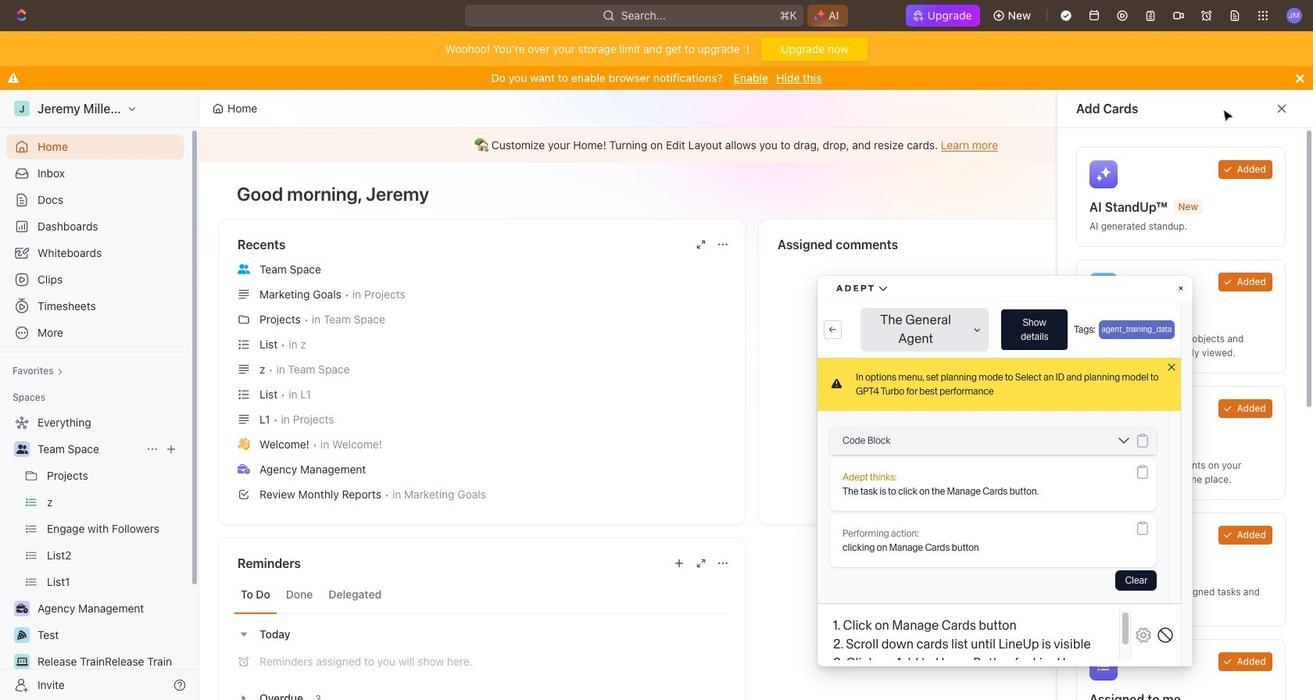 Task type: describe. For each thing, give the bounding box(es) containing it.
agenda image
[[1090, 399, 1118, 428]]

1 horizontal spatial business time image
[[238, 464, 250, 474]]

jeremy miller's workspace, , element
[[14, 101, 30, 116]]

ai standup™ image
[[1090, 160, 1118, 188]]

recents image
[[1090, 273, 1118, 301]]

sidebar navigation
[[0, 90, 202, 700]]

user group image
[[16, 445, 28, 454]]



Task type: vqa. For each thing, say whether or not it's contained in the screenshot.
the left projects "link"
no



Task type: locate. For each thing, give the bounding box(es) containing it.
tree
[[6, 410, 184, 700]]

alert
[[199, 128, 1305, 163]]

0 vertical spatial business time image
[[238, 464, 250, 474]]

0 horizontal spatial business time image
[[16, 604, 28, 614]]

business time image
[[238, 464, 250, 474], [16, 604, 28, 614]]

tab list
[[235, 576, 729, 614]]

pizza slice image
[[17, 631, 27, 640]]

1 vertical spatial business time image
[[16, 604, 28, 614]]

user group image
[[238, 264, 250, 274]]

laptop code image
[[16, 657, 28, 667]]

tree inside sidebar 'navigation'
[[6, 410, 184, 700]]

assigned to me image
[[1090, 653, 1118, 681]]



